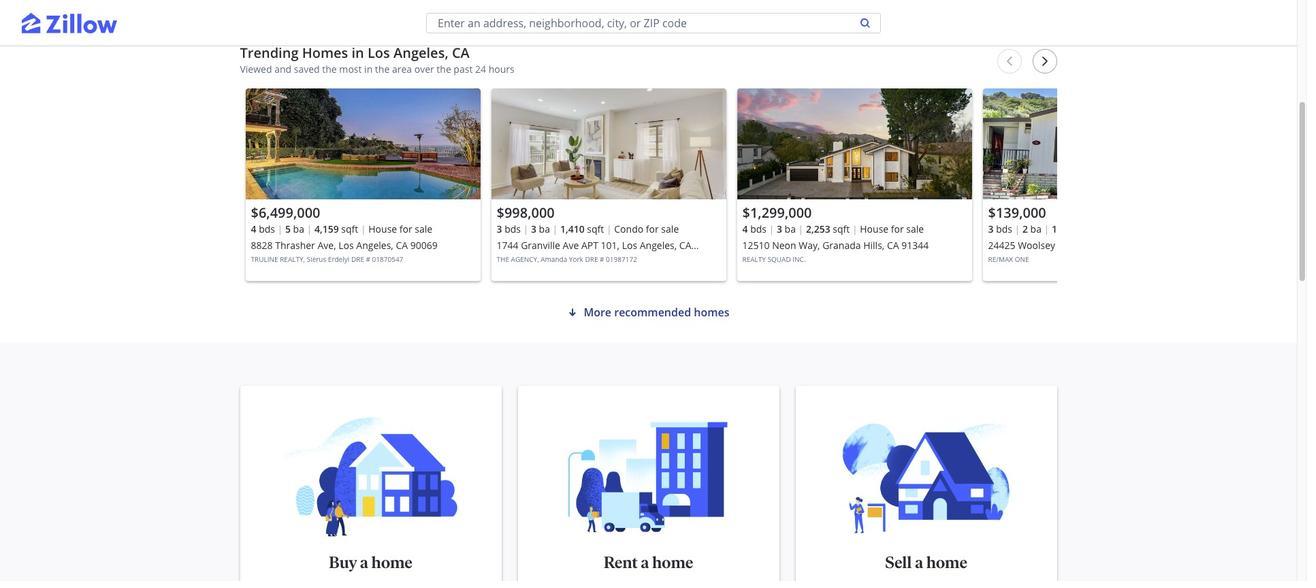Task type: locate. For each thing, give the bounding box(es) containing it.
0 horizontal spatial dre
[[351, 255, 364, 264]]

2 sale from the left
[[662, 223, 679, 236]]

ca inside trending homes in los angeles, ca viewed and saved the most in the area over the past 24 hours
[[452, 44, 470, 62]]

0 horizontal spatial house for sale
[[369, 223, 433, 236]]

the left "past"
[[437, 63, 451, 76]]

bds inside 24425 woolsey canyon rd space 132, canoga park, ca 91304 element
[[997, 223, 1013, 236]]

4 bds up 12510
[[743, 223, 767, 236]]

in up "most"
[[352, 44, 364, 62]]

ca
[[452, 44, 470, 62], [396, 239, 408, 252], [680, 239, 692, 252], [887, 239, 899, 252], [1013, 255, 1025, 268]]

Search text field
[[427, 13, 848, 32]]

2 horizontal spatial home
[[927, 553, 968, 573]]

0 horizontal spatial 3 ba
[[531, 223, 550, 236]]

0 horizontal spatial los
[[339, 239, 354, 252]]

1 ba from the left
[[293, 223, 304, 236]]

1 for from the left
[[400, 223, 413, 236]]

house inside 12510 neon way, granada hills, ca 91344 element
[[860, 223, 889, 236]]

0 horizontal spatial sqft
[[341, 223, 358, 236]]

0 horizontal spatial house
[[369, 223, 397, 236]]

1 house from the left
[[369, 223, 397, 236]]

ca inside 1744 granville ave apt 101, los angeles, ca 90025
[[680, 239, 692, 252]]

angeles, down condo for sale
[[640, 239, 677, 252]]

3 bds up 24425
[[989, 223, 1013, 236]]

4 bds inside 8828 thrasher ave, los angeles, ca 90069 element
[[251, 223, 275, 236]]

8828
[[251, 239, 273, 252]]

91344
[[902, 239, 929, 252]]

bds up '1744'
[[505, 223, 521, 236]]

0 horizontal spatial sale
[[415, 223, 433, 236]]

sale for $1,299,000
[[907, 223, 924, 236]]

house for sale inside 8828 thrasher ave, los angeles, ca 90069 element
[[369, 223, 433, 236]]

granada
[[823, 239, 861, 252]]

4 bds for $1,299,000
[[743, 223, 767, 236]]

3 the from the left
[[437, 63, 451, 76]]

sale inside 1744 granville ave apt 101, los angeles, ca 90025 element
[[662, 223, 679, 236]]

1 3 bds from the left
[[497, 223, 521, 236]]

2 3 bds from the left
[[989, 223, 1013, 236]]

4 bds up 8828
[[251, 223, 275, 236]]

sale inside 8828 thrasher ave, los angeles, ca 90069 element
[[415, 223, 433, 236]]

1 # from the left
[[366, 255, 371, 264]]

realty,
[[280, 255, 305, 264]]

2 3 ba from the left
[[777, 223, 796, 236]]

3 bds from the left
[[751, 223, 767, 236]]

3 ba inside 1744 granville ave apt 101, los angeles, ca 90025 element
[[531, 223, 550, 236]]

4,159
[[315, 223, 339, 236]]

4 bds inside 12510 neon way, granada hills, ca 91344 element
[[743, 223, 767, 236]]

1744 granville ave apt 101, los angeles, ca 90025 element
[[491, 89, 726, 281]]

rd
[[1094, 239, 1106, 252]]

1 sale from the left
[[415, 223, 433, 236]]

2 house for sale from the left
[[860, 223, 924, 236]]

24
[[475, 63, 486, 76]]

1 horizontal spatial house for sale
[[860, 223, 924, 236]]

dre down 8828 thrasher ave, los angeles, ca 90069 link
[[351, 255, 364, 264]]

for up 90069
[[400, 223, 413, 236]]

angeles, inside 8828 thrasher ave, los angeles, ca 90069 truline realty, sierus erdelyi dre # 01870547
[[356, 239, 394, 252]]

2 house from the left
[[860, 223, 889, 236]]

# inside 8828 thrasher ave, los angeles, ca 90069 truline realty, sierus erdelyi dre # 01870547
[[366, 255, 371, 264]]

# down 8828 thrasher ave, los angeles, ca 90069 link
[[366, 255, 371, 264]]

sale inside 12510 neon way, granada hills, ca 91344 element
[[907, 223, 924, 236]]

3 bds inside 24425 woolsey canyon rd space 132, canoga park, ca 91304 element
[[989, 223, 1013, 236]]

0 horizontal spatial for
[[400, 223, 413, 236]]

ba for $6,499,000
[[293, 223, 304, 236]]

1 horizontal spatial #
[[600, 255, 605, 264]]

3 bds for 3
[[497, 223, 521, 236]]

1 horizontal spatial home
[[652, 553, 694, 573]]

sale for $998,000
[[662, 223, 679, 236]]

woolsey
[[1018, 239, 1056, 252]]

3 bds up '1744'
[[497, 223, 521, 236]]

4 up 12510
[[743, 223, 748, 236]]

for right condo on the top
[[646, 223, 659, 236]]

home
[[372, 553, 413, 573], [652, 553, 694, 573], [927, 553, 968, 573]]

sqft inside 1744 granville ave apt 101, los angeles, ca 90025 element
[[587, 223, 604, 236]]

3 down $1,299,000
[[777, 223, 783, 236]]

past
[[454, 63, 473, 76]]

0 horizontal spatial in
[[352, 44, 364, 62]]

101,
[[601, 239, 620, 252]]

for for $998,000
[[646, 223, 659, 236]]

1 horizontal spatial a
[[641, 553, 649, 573]]

re/max
[[989, 255, 1014, 264]]

thrasher
[[275, 239, 315, 252]]

1 horizontal spatial 3 bds
[[989, 223, 1013, 236]]

24425
[[989, 239, 1016, 252]]

sale up 90069
[[415, 223, 433, 236]]

for
[[400, 223, 413, 236], [646, 223, 659, 236], [891, 223, 904, 236]]

house up 8828 thrasher ave, los angeles, ca 90069 link
[[369, 223, 397, 236]]

ba right 5
[[293, 223, 304, 236]]

arrow down image
[[568, 307, 579, 318]]

1 home from the left
[[372, 553, 413, 573]]

sale
[[415, 223, 433, 236], [662, 223, 679, 236], [907, 223, 924, 236]]

canyon
[[1058, 239, 1092, 252]]

search image
[[860, 17, 871, 28]]

# down 101,
[[600, 255, 605, 264]]

01987172
[[606, 255, 637, 264]]

sqft up 8828 thrasher ave, los angeles, ca 90069 link
[[341, 223, 358, 236]]

list
[[240, 83, 1218, 294]]

house up the hills,
[[860, 223, 889, 236]]

4 ba from the left
[[1031, 223, 1042, 236]]

for inside 8828 thrasher ave, los angeles, ca 90069 element
[[400, 223, 413, 236]]

1 horizontal spatial dre
[[585, 255, 598, 264]]

los inside 8828 thrasher ave, los angeles, ca 90069 truline realty, sierus erdelyi dre # 01870547
[[339, 239, 354, 252]]

12510 neon way, granada hills, ca 91344 realty squad inc.
[[743, 239, 929, 264]]

1 horizontal spatial 4
[[743, 223, 748, 236]]

3 bds inside 1744 granville ave apt 101, los angeles, ca 90025 element
[[497, 223, 521, 236]]

los up 01987172
[[622, 239, 638, 252]]

3
[[497, 223, 502, 236], [531, 223, 537, 236], [777, 223, 783, 236], [989, 223, 994, 236]]

bds for $1,299,000
[[751, 223, 767, 236]]

2 horizontal spatial sale
[[907, 223, 924, 236]]

1 vertical spatial in
[[364, 63, 373, 76]]

3 sale from the left
[[907, 223, 924, 236]]

1 horizontal spatial sale
[[662, 223, 679, 236]]

3 bds
[[497, 223, 521, 236], [989, 223, 1013, 236]]

$139,000
[[989, 204, 1047, 222]]

3 ba up granville
[[531, 223, 550, 236]]

sqft inside 8828 thrasher ave, los angeles, ca 90069 element
[[341, 223, 358, 236]]

2 ba from the left
[[539, 223, 550, 236]]

ba inside 12510 neon way, granada hills, ca 91344 element
[[785, 223, 796, 236]]

dre down apt at top
[[585, 255, 598, 264]]

in
[[352, 44, 364, 62], [364, 63, 373, 76]]

4
[[251, 223, 256, 236], [743, 223, 748, 236]]

for inside 1744 granville ave apt 101, los angeles, ca 90025 element
[[646, 223, 659, 236]]

los up erdelyi
[[339, 239, 354, 252]]

angeles, inside 1744 granville ave apt 101, los angeles, ca 90025
[[640, 239, 677, 252]]

1 sqft from the left
[[341, 223, 358, 236]]

homes
[[694, 305, 730, 320]]

a
[[360, 553, 368, 573], [641, 553, 649, 573], [915, 553, 924, 573]]

ba inside 8828 thrasher ave, los angeles, ca 90069 element
[[293, 223, 304, 236]]

2 bds from the left
[[505, 223, 521, 236]]

3 up '1744'
[[497, 223, 502, 236]]

24425 woolsey canyon rd space 132, canoga park, ca 91304 element
[[983, 89, 1218, 281]]

3 a from the left
[[915, 553, 924, 573]]

sqft inside 12510 neon way, granada hills, ca 91344 element
[[833, 223, 850, 236]]

trending
[[240, 44, 299, 62]]

4 up 8828
[[251, 223, 256, 236]]

way,
[[799, 239, 820, 252]]

3 3 from the left
[[777, 223, 783, 236]]

3 for from the left
[[891, 223, 904, 236]]

los for in
[[368, 44, 390, 62]]

angeles, up the 01870547
[[356, 239, 394, 252]]

angeles, for ave,
[[356, 239, 394, 252]]

home right buy
[[372, 553, 413, 573]]

0 horizontal spatial #
[[366, 255, 371, 264]]

4 3 from the left
[[989, 223, 994, 236]]

3 up 24425
[[989, 223, 994, 236]]

the left area
[[375, 63, 390, 76]]

0 horizontal spatial home
[[372, 553, 413, 573]]

sell a home
[[885, 553, 968, 573]]

1 3 ba from the left
[[531, 223, 550, 236]]

more
[[584, 305, 612, 320]]

0 horizontal spatial a
[[360, 553, 368, 573]]

bds up 8828
[[259, 223, 275, 236]]

2 # from the left
[[600, 255, 605, 264]]

1 horizontal spatial for
[[646, 223, 659, 236]]

bds inside 8828 thrasher ave, los angeles, ca 90069 element
[[259, 223, 275, 236]]

a right rent
[[641, 553, 649, 573]]

1 horizontal spatial 3 ba
[[777, 223, 796, 236]]

0 vertical spatial in
[[352, 44, 364, 62]]

dre inside 1744 granville ave apt 101, los angeles, ca 90025 element
[[585, 255, 598, 264]]

3 ba up "neon" at the top right
[[777, 223, 796, 236]]

home for rent a home
[[652, 553, 694, 573]]

angeles, for in
[[394, 44, 449, 62]]

2 for from the left
[[646, 223, 659, 236]]

1744 granville ave apt 101, los angeles, ca 90025
[[497, 239, 692, 268]]

24425 woolsey canyon rd space 132, canoga park, ca 91304 link
[[989, 238, 1213, 268]]

rent a home
[[604, 553, 694, 573]]

in right "most"
[[364, 63, 373, 76]]

2 horizontal spatial a
[[915, 553, 924, 573]]

2 4 from the left
[[743, 223, 748, 236]]

132,
[[1139, 239, 1158, 252]]

sale up 91344
[[907, 223, 924, 236]]

1 4 from the left
[[251, 223, 256, 236]]

12510 neon way, granada hills, ca 91344 link
[[743, 238, 967, 254]]

91304
[[1028, 255, 1055, 268]]

ba inside 24425 woolsey canyon rd space 132, canoga park, ca 91304 element
[[1031, 223, 1042, 236]]

chevron left image
[[1004, 56, 1015, 67]]

1 the from the left
[[322, 63, 337, 76]]

ca inside 24425 woolsey canyon rd space 132, canoga park, ca 91304
[[1013, 255, 1025, 268]]

hills,
[[864, 239, 885, 252]]

more recommended homes button
[[568, 304, 730, 321]]

3 ba inside 12510 neon way, granada hills, ca 91344 element
[[777, 223, 796, 236]]

1 dre from the left
[[351, 255, 364, 264]]

bds up 12510
[[751, 223, 767, 236]]

$1,299,000 group
[[737, 89, 972, 281]]

bds
[[259, 223, 275, 236], [505, 223, 521, 236], [751, 223, 767, 236], [997, 223, 1013, 236]]

trending homes in los angeles, ca viewed and saved the most in the area over the past 24 hours
[[240, 44, 515, 76]]

8828 thrasher ave, los angeles, ca 90069 image
[[246, 89, 481, 200]]

canoga
[[1161, 239, 1194, 252]]

4 inside 8828 thrasher ave, los angeles, ca 90069 element
[[251, 223, 256, 236]]

home for buy a home
[[372, 553, 413, 573]]

squad
[[768, 255, 791, 264]]

4 bds
[[251, 223, 275, 236], [743, 223, 767, 236]]

12510
[[743, 239, 770, 252]]

0 horizontal spatial 4 bds
[[251, 223, 275, 236]]

24425 woolsey canyon rd space 132, canoga park, ca 91304
[[989, 239, 1194, 268]]

home recommendations carousel element
[[240, 44, 1218, 294]]

neon
[[773, 239, 797, 252]]

erdelyi
[[328, 255, 350, 264]]

for for $1,299,000
[[891, 223, 904, 236]]

2,253 sqft
[[806, 223, 850, 236]]

los for ave,
[[339, 239, 354, 252]]

inc.
[[793, 255, 806, 264]]

ca for in
[[452, 44, 470, 62]]

sqft up apt at top
[[587, 223, 604, 236]]

viewed
[[240, 63, 272, 76]]

$6,499,000
[[251, 204, 320, 222]]

3 home from the left
[[927, 553, 968, 573]]

house for sale up 90069
[[369, 223, 433, 236]]

ba inside 1744 granville ave apt 101, los angeles, ca 90025 element
[[539, 223, 550, 236]]

1 horizontal spatial los
[[368, 44, 390, 62]]

5
[[285, 223, 291, 236]]

dre
[[351, 255, 364, 264], [585, 255, 598, 264]]

zillow logo image
[[22, 0, 117, 46]]

ba for $1,299,000
[[785, 223, 796, 236]]

2
[[1023, 223, 1028, 236]]

home right sell
[[927, 553, 968, 573]]

3 ba from the left
[[785, 223, 796, 236]]

ba
[[293, 223, 304, 236], [539, 223, 550, 236], [785, 223, 796, 236], [1031, 223, 1042, 236]]

ba right 2 in the top of the page
[[1031, 223, 1042, 236]]

a for rent
[[641, 553, 649, 573]]

2 horizontal spatial los
[[622, 239, 638, 252]]

house
[[369, 223, 397, 236], [860, 223, 889, 236]]

1 3 from the left
[[497, 223, 502, 236]]

1,410 sqft
[[561, 223, 604, 236]]

ave,
[[318, 239, 336, 252]]

a right buy
[[360, 553, 368, 573]]

1 bds from the left
[[259, 223, 275, 236]]

0 horizontal spatial 3 bds
[[497, 223, 521, 236]]

3 up granville
[[531, 223, 537, 236]]

1 horizontal spatial house
[[860, 223, 889, 236]]

for inside 12510 neon way, granada hills, ca 91344 element
[[891, 223, 904, 236]]

a right sell
[[915, 553, 924, 573]]

2 horizontal spatial for
[[891, 223, 904, 236]]

12510 neon way, granada hills, ca 91344 element
[[737, 89, 972, 281]]

2 horizontal spatial sqft
[[833, 223, 850, 236]]

2 horizontal spatial the
[[437, 63, 451, 76]]

house for sale up the hills,
[[860, 223, 924, 236]]

for up 91344
[[891, 223, 904, 236]]

3 ba for $998,000
[[531, 223, 550, 236]]

1 horizontal spatial in
[[364, 63, 373, 76]]

angeles, inside trending homes in los angeles, ca viewed and saved the most in the area over the past 24 hours
[[394, 44, 449, 62]]

bds inside 1744 granville ave apt 101, los angeles, ca 90025 element
[[505, 223, 521, 236]]

los
[[368, 44, 390, 62], [339, 239, 354, 252], [622, 239, 638, 252]]

house inside 8828 thrasher ave, los angeles, ca 90069 element
[[369, 223, 397, 236]]

4 bds from the left
[[997, 223, 1013, 236]]

2 dre from the left
[[585, 255, 598, 264]]

3 ba
[[531, 223, 550, 236], [777, 223, 796, 236]]

0 horizontal spatial 4
[[251, 223, 256, 236]]

#
[[366, 255, 371, 264], [600, 255, 605, 264]]

1 horizontal spatial the
[[375, 63, 390, 76]]

los right homes
[[368, 44, 390, 62]]

8828 thrasher ave, los angeles, ca 90069 link
[[251, 238, 475, 254]]

sqft
[[341, 223, 358, 236], [587, 223, 604, 236], [833, 223, 850, 236]]

ba up "neon" at the top right
[[785, 223, 796, 236]]

sale right condo on the top
[[662, 223, 679, 236]]

3 ba for $1,299,000
[[777, 223, 796, 236]]

park,
[[989, 255, 1011, 268]]

angeles, up the over
[[394, 44, 449, 62]]

1 house for sale from the left
[[369, 223, 433, 236]]

4 inside the $1,299,000 group
[[743, 223, 748, 236]]

the down homes
[[322, 63, 337, 76]]

3 inside the $1,299,000 group
[[777, 223, 783, 236]]

2 a from the left
[[641, 553, 649, 573]]

sell
[[885, 553, 912, 573]]

$998,000
[[497, 204, 555, 222]]

condo for sale
[[615, 223, 679, 236]]

1 horizontal spatial sqft
[[587, 223, 604, 236]]

0 horizontal spatial the
[[322, 63, 337, 76]]

rent_a_home image
[[534, 413, 763, 541]]

sqft up granada
[[833, 223, 850, 236]]

1 a from the left
[[360, 553, 368, 573]]

ba up granville
[[539, 223, 550, 236]]

house for sale for $1,299,000
[[860, 223, 924, 236]]

rent
[[604, 553, 638, 573]]

1 4 bds from the left
[[251, 223, 275, 236]]

home right rent
[[652, 553, 694, 573]]

2 sqft from the left
[[587, 223, 604, 236]]

house for sale inside 12510 neon way, granada hills, ca 91344 element
[[860, 223, 924, 236]]

4 for $1,299,000
[[743, 223, 748, 236]]

amanda
[[541, 255, 568, 264]]

ca inside "12510 neon way, granada hills, ca 91344 realty squad inc."
[[887, 239, 899, 252]]

ca inside 8828 thrasher ave, los angeles, ca 90069 truline realty, sierus erdelyi dre # 01870547
[[396, 239, 408, 252]]

apt
[[582, 239, 599, 252]]

2 4 bds from the left
[[743, 223, 767, 236]]

angeles,
[[394, 44, 449, 62], [356, 239, 394, 252], [640, 239, 677, 252]]

los inside trending homes in los angeles, ca viewed and saved the most in the area over the past 24 hours
[[368, 44, 390, 62]]

2 home from the left
[[652, 553, 694, 573]]

bds inside 12510 neon way, granada hills, ca 91344 element
[[751, 223, 767, 236]]

homes
[[302, 44, 348, 62]]

bds up 24425
[[997, 223, 1013, 236]]

3 sqft from the left
[[833, 223, 850, 236]]

1 horizontal spatial 4 bds
[[743, 223, 767, 236]]

# inside 1744 granville ave apt 101, los angeles, ca 90025 element
[[600, 255, 605, 264]]



Task type: vqa. For each thing, say whether or not it's contained in the screenshot.


Task type: describe. For each thing, give the bounding box(es) containing it.
york
[[569, 255, 584, 264]]

home for sell a home
[[927, 553, 968, 573]]

realty
[[743, 255, 766, 264]]

1744
[[497, 239, 519, 252]]

sale for $6,499,000
[[415, 223, 433, 236]]

2 the from the left
[[375, 63, 390, 76]]

sqft for $6,499,000
[[341, 223, 358, 236]]

buy a home
[[329, 553, 413, 573]]

area
[[392, 63, 412, 76]]

house for $1,299,000
[[860, 223, 889, 236]]

90025
[[497, 255, 524, 268]]

for for $6,499,000
[[400, 223, 413, 236]]

saved
[[294, 63, 320, 76]]

one
[[1015, 255, 1030, 264]]

ca for way,
[[887, 239, 899, 252]]

a for buy
[[360, 553, 368, 573]]

hours
[[489, 63, 515, 76]]

the agency, amanda york dre # 01987172
[[497, 255, 637, 264]]

house for sale for $6,499,000
[[369, 223, 433, 236]]

house for $6,499,000
[[369, 223, 397, 236]]

3 bds for 2
[[989, 223, 1013, 236]]

recommended
[[615, 305, 691, 320]]

sqft for $1,299,000
[[833, 223, 850, 236]]

chevron right image
[[1040, 56, 1051, 67]]

dre inside 8828 thrasher ave, los angeles, ca 90069 truline realty, sierus erdelyi dre # 01870547
[[351, 255, 364, 264]]

2,253
[[806, 223, 831, 236]]

3 inside group
[[989, 223, 994, 236]]

buy_a_home image
[[256, 413, 485, 541]]

most
[[339, 63, 362, 76]]

$1,299,000
[[743, 204, 812, 222]]

condo
[[615, 223, 644, 236]]

4 bds for $6,499,000
[[251, 223, 275, 236]]

8828 thrasher ave, los angeles, ca 90069 element
[[246, 89, 481, 281]]

$139,000 group
[[983, 89, 1218, 281]]

1744 granville ave apt 101, los angeles, ca 90025 link
[[497, 238, 721, 268]]

1,176
[[1052, 223, 1077, 236]]

truline
[[251, 255, 278, 264]]

agency,
[[511, 255, 539, 264]]

a for sell
[[915, 553, 924, 573]]

sierus
[[307, 255, 326, 264]]

over
[[415, 63, 434, 76]]

5 ba
[[285, 223, 304, 236]]

$6,499,000 group
[[246, 89, 481, 281]]

8828 thrasher ave, los angeles, ca 90069 truline realty, sierus erdelyi dre # 01870547
[[251, 239, 438, 264]]

ba for $998,000
[[539, 223, 550, 236]]

list containing $6,499,000
[[240, 83, 1218, 294]]

granville
[[521, 239, 561, 252]]

01870547
[[372, 255, 403, 264]]

sell_a_home image
[[812, 413, 1041, 541]]

bds for $6,499,000
[[259, 223, 275, 236]]

the
[[497, 255, 509, 264]]

12510 neon way, granada hills, ca 91344 image
[[737, 89, 972, 200]]

2 ba
[[1023, 223, 1042, 236]]

bds for $998,000
[[505, 223, 521, 236]]

24425 woolsey canyon rd space 132, canoga park, ca 91304 image
[[983, 89, 1218, 200]]

re/max one
[[989, 255, 1030, 264]]

1,410
[[561, 223, 585, 236]]

4 for $6,499,000
[[251, 223, 256, 236]]

4,159 sqft
[[315, 223, 358, 236]]

$998,000 group
[[491, 89, 726, 281]]

more recommended homes
[[584, 305, 730, 320]]

space
[[1109, 239, 1137, 252]]

1744 granville ave apt 101, los angeles, ca 90025 image
[[491, 89, 726, 200]]

sqft for $998,000
[[587, 223, 604, 236]]

buy
[[329, 553, 357, 573]]

90069
[[411, 239, 438, 252]]

and
[[275, 63, 292, 76]]

ave
[[563, 239, 579, 252]]

los inside 1744 granville ave apt 101, los angeles, ca 90025
[[622, 239, 638, 252]]

2 3 from the left
[[531, 223, 537, 236]]

ca for ave,
[[396, 239, 408, 252]]



